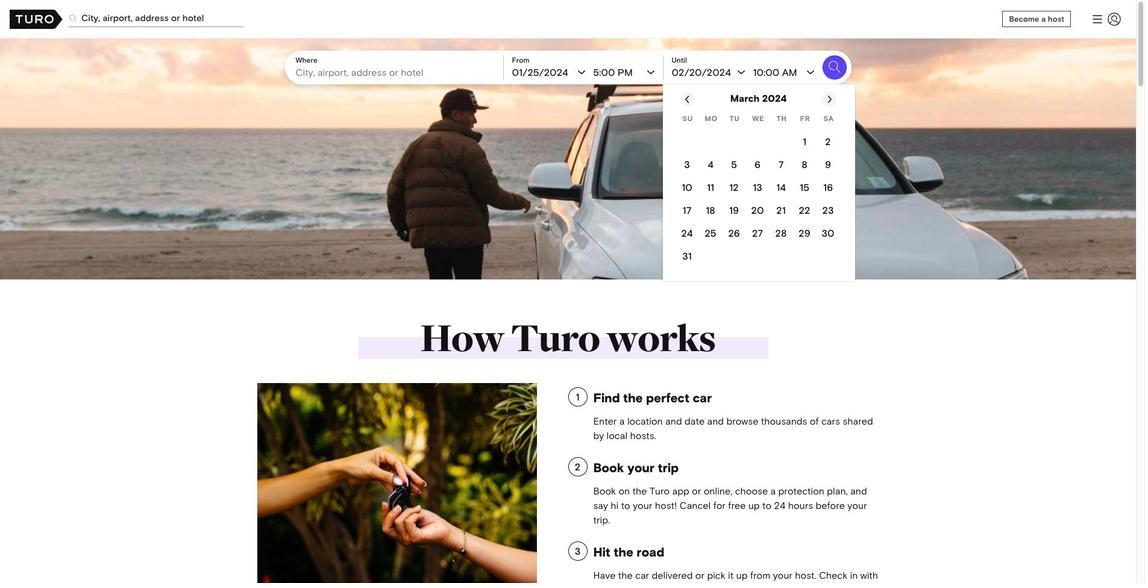 Task type: locate. For each thing, give the bounding box(es) containing it.
1 horizontal spatial city, airport, address or hotel field
[[296, 65, 497, 80]]

0 horizontal spatial city, airport, address or hotel field
[[69, 9, 244, 27]]

menu element
[[1086, 7, 1127, 31]]

0 vertical spatial city, airport, address or hotel field
[[69, 9, 244, 27]]

move forward to switch to the next month image
[[825, 95, 834, 104]]

selected. thursday, february 1, 2024 button
[[771, 131, 792, 152]]

1 vertical spatial city, airport, address or hotel field
[[296, 65, 497, 80]]

City, airport, address or hotel field
[[69, 9, 244, 27], [296, 65, 497, 80]]

turo image
[[10, 9, 63, 29]]

None field
[[69, 0, 996, 36], [296, 65, 497, 80], [69, 0, 996, 36], [296, 65, 497, 80]]



Task type: describe. For each thing, give the bounding box(es) containing it.
turo host handing keys to guest image
[[257, 383, 537, 584]]

move backward to switch to the previous month image
[[683, 95, 693, 104]]

calendar application
[[663, 84, 1145, 282]]



Task type: vqa. For each thing, say whether or not it's contained in the screenshot.
the within Book On The Turo App Or Online, Choose A Protection Plan, And Say Hi To Your Host! Cancel For Free Up To 24 Hours Before Your Trip.
no



